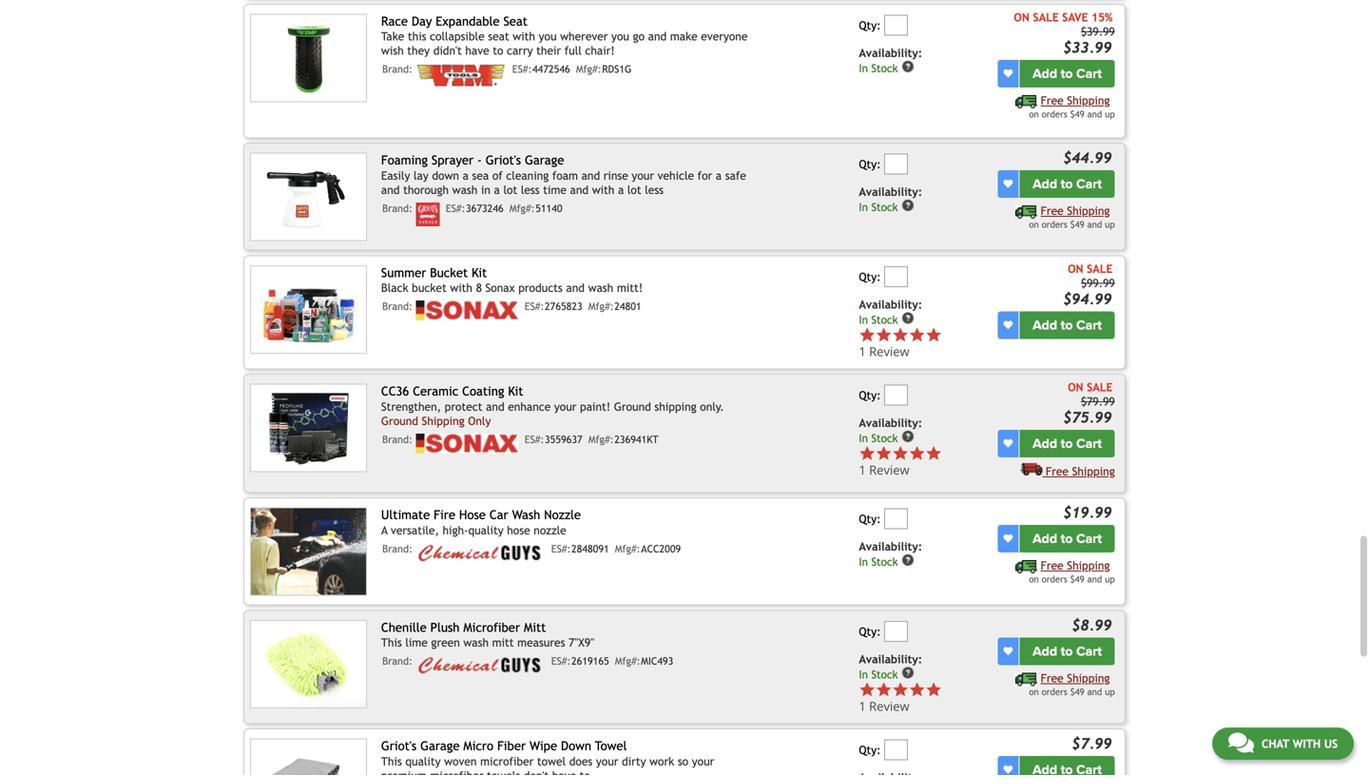 Task type: vqa. For each thing, say whether or not it's contained in the screenshot.
Service to the top
no



Task type: locate. For each thing, give the bounding box(es) containing it.
sale for 15%
[[1034, 10, 1059, 24]]

chemical guys - corporate logo image down the chenille plush microfiber mitt this lime green wash mitt measures 7"x9"
[[416, 656, 546, 677]]

free shipping on orders $49 and up down $8.99
[[1030, 671, 1116, 697]]

1 add to wish list image from the top
[[1004, 69, 1013, 78]]

wipe
[[530, 739, 558, 753]]

0 vertical spatial griot's
[[486, 153, 521, 167]]

ultimate fire hose car wash nozzle link
[[381, 507, 581, 522]]

up up $8.99
[[1105, 574, 1116, 584]]

towels
[[487, 769, 521, 775]]

shipping down protect
[[422, 414, 465, 427]]

sale up $99.99
[[1087, 262, 1113, 275]]

griot's inside foaming sprayer - griot's garage easily lay down a sea of cleaning foam and rinse your vehicle for a safe and thorough wash in a lot less time and with a lot less
[[486, 153, 521, 167]]

3559637
[[545, 434, 583, 445]]

0 vertical spatial add to wish list image
[[1004, 69, 1013, 78]]

3 free shipping on orders $49 and up from the top
[[1030, 559, 1116, 584]]

1 sonax - corporate logo image from the top
[[416, 301, 519, 321]]

on sale $99.99 $94.99
[[1064, 262, 1116, 308]]

wash down chenille plush microfiber mitt link
[[464, 636, 489, 649]]

review for $75.99
[[870, 461, 910, 479]]

3 qty: from the top
[[859, 270, 881, 283]]

1 review from the top
[[870, 343, 910, 360]]

2 in from the top
[[859, 201, 868, 214]]

1 horizontal spatial have
[[552, 769, 577, 775]]

quality up the premium
[[406, 755, 441, 768]]

mfg#: for summer bucket kit
[[589, 301, 614, 313]]

1 availability: in stock from the top
[[859, 46, 923, 75]]

1 vertical spatial add to wish list image
[[1004, 439, 1013, 448]]

$99.99
[[1081, 276, 1116, 289]]

1 review
[[859, 343, 910, 360], [859, 461, 910, 479], [859, 698, 910, 715]]

es#3559637 - 236941kt - cc36 ceramic coating kit - strengthen, protect and enhance your paint! ground shipping only. - sonax - audi bmw volkswagen mercedes benz mini porsche image
[[250, 384, 367, 472]]

2 brand: from the top
[[382, 202, 413, 214]]

1 add to cart button from the top
[[1020, 60, 1116, 87]]

1 vertical spatial on
[[1068, 262, 1084, 275]]

on inside on sale $99.99 $94.99
[[1068, 262, 1084, 275]]

4 add to wish list image from the top
[[1004, 647, 1013, 656]]

nozzle
[[544, 507, 581, 522]]

star image
[[876, 327, 893, 343], [893, 327, 909, 343], [909, 327, 926, 343], [926, 327, 943, 343], [859, 445, 876, 462], [909, 445, 926, 462], [876, 682, 893, 698], [926, 682, 943, 698]]

availability: in stock
[[859, 46, 923, 75], [859, 185, 923, 214], [859, 298, 923, 326], [859, 416, 923, 445], [859, 540, 923, 568], [859, 652, 923, 681]]

2 free shipping on orders $49 and up from the top
[[1030, 204, 1116, 230]]

brand: down the wish
[[382, 63, 413, 75]]

don't
[[524, 769, 549, 775]]

2 up from the top
[[1105, 219, 1116, 230]]

1 vertical spatial sale
[[1087, 262, 1113, 275]]

1 vertical spatial griot's
[[381, 739, 417, 753]]

1 $49 from the top
[[1071, 109, 1085, 119]]

cart for add to wish list image related to $19.99's add to cart button
[[1077, 531, 1102, 547]]

add to cart button down $94.99
[[1020, 311, 1116, 339]]

mfg#: down chair!
[[576, 63, 602, 75]]

up for $8.99
[[1105, 687, 1116, 697]]

2 vertical spatial wash
[[464, 636, 489, 649]]

2 add from the top
[[1033, 176, 1058, 192]]

hose
[[459, 507, 486, 522]]

this inside the griot's garage micro fiber wipe down towel this quality woven microfiber towel does your dirty work so your premium microfiber towels don't have to.
[[381, 755, 402, 768]]

cart down $94.99
[[1077, 317, 1102, 333]]

3 on from the top
[[1030, 574, 1039, 584]]

you
[[539, 30, 557, 43], [612, 30, 630, 43]]

2 this from the top
[[381, 755, 402, 768]]

a right for
[[716, 169, 722, 182]]

free shipping image for $44.99
[[1016, 205, 1038, 219]]

a right 'in'
[[494, 183, 500, 196]]

2 cart from the top
[[1077, 176, 1102, 192]]

1 availability: from the top
[[859, 46, 923, 59]]

0 horizontal spatial griot's
[[381, 739, 417, 753]]

$49 up $7.99
[[1071, 687, 1085, 697]]

5 in from the top
[[859, 556, 868, 568]]

0 vertical spatial sale
[[1034, 10, 1059, 24]]

add to cart up free shipping
[[1033, 436, 1102, 452]]

chemical guys - corporate logo image down the ultimate fire hose car wash nozzle a versatile, high-quality hose nozzle
[[416, 543, 546, 564]]

with inside race day expandable seat take this collapsible seat with you wherever you go and make everyone wish they didn't have to carry their full chair!
[[513, 30, 536, 43]]

wash inside foaming sprayer - griot's garage easily lay down a sea of cleaning foam and rinse your vehicle for a safe and thorough wash in a lot less time and with a lot less
[[452, 183, 478, 196]]

and up $8.99
[[1088, 574, 1103, 584]]

shipping down $8.99
[[1068, 671, 1110, 685]]

1 vertical spatial review
[[870, 461, 910, 479]]

wash up es#: 2765823 mfg#: 24801
[[588, 281, 614, 295]]

and up es#: 2765823 mfg#: 24801
[[566, 281, 585, 295]]

1 vertical spatial chemical guys - corporate logo image
[[416, 656, 546, 677]]

$19.99
[[1064, 504, 1113, 521]]

5 add to cart button from the top
[[1020, 525, 1116, 553]]

wash
[[452, 183, 478, 196], [588, 281, 614, 295], [464, 636, 489, 649]]

$49 for $19.99
[[1071, 574, 1085, 584]]

1 vertical spatial microfiber
[[430, 769, 484, 775]]

wash inside summer bucket kit black bucket with 8 sonax products and wash mitt!
[[588, 281, 614, 295]]

ultimate
[[381, 507, 430, 522]]

1 vertical spatial question sign image
[[902, 430, 915, 443]]

0 horizontal spatial lot
[[504, 183, 518, 196]]

es#: for ultimate fire hose car wash nozzle
[[552, 543, 571, 555]]

free shipping on orders $49 and up
[[1030, 94, 1116, 119], [1030, 204, 1116, 230], [1030, 559, 1116, 584], [1030, 671, 1116, 697]]

shipping down $19.99
[[1068, 559, 1110, 572]]

to inside race day expandable seat take this collapsible seat with you wherever you go and make everyone wish they didn't have to carry their full chair!
[[493, 44, 504, 57]]

this
[[408, 30, 427, 43]]

free shipping on orders $49 and up for $8.99
[[1030, 671, 1116, 697]]

es#: right griot's - corporate logo at the top of the page
[[446, 202, 466, 214]]

6 add to cart button from the top
[[1020, 638, 1116, 665]]

add to cart button
[[1020, 60, 1116, 87], [1020, 170, 1116, 198], [1020, 311, 1116, 339], [1020, 430, 1116, 458], [1020, 525, 1116, 553], [1020, 638, 1116, 665]]

2 1 from the top
[[859, 461, 866, 479]]

free for $44.99
[[1041, 204, 1064, 217]]

None text field
[[885, 154, 909, 175], [885, 385, 909, 406], [885, 154, 909, 175], [885, 385, 909, 406]]

on inside on sale $79.99 $75.99
[[1068, 380, 1084, 394]]

on for $75.99
[[1068, 380, 1084, 394]]

a
[[463, 169, 469, 182], [716, 169, 722, 182], [494, 183, 500, 196], [618, 183, 624, 196]]

2 vertical spatial sale
[[1087, 380, 1113, 394]]

2 add to wish list image from the top
[[1004, 439, 1013, 448]]

on left save
[[1014, 10, 1030, 24]]

sale for $94.99
[[1087, 262, 1113, 275]]

es#: for race day expandable seat
[[513, 63, 532, 75]]

cleaning
[[506, 169, 549, 182]]

sale inside on sale $79.99 $75.99
[[1087, 380, 1113, 394]]

1 vertical spatial garage
[[421, 739, 460, 753]]

4 qty: from the top
[[859, 389, 881, 402]]

add to cart down $8.99
[[1033, 643, 1102, 660]]

add to cart down $33.99
[[1033, 66, 1102, 82]]

your inside foaming sprayer - griot's garage easily lay down a sea of cleaning foam and rinse your vehicle for a safe and thorough wash in a lot less time and with a lot less
[[632, 169, 654, 182]]

chat
[[1262, 737, 1290, 751]]

3 brand: from the top
[[382, 301, 413, 313]]

2 lot from the left
[[628, 183, 642, 196]]

only.
[[700, 400, 725, 413]]

high-
[[443, 523, 468, 537]]

0 vertical spatial sonax - corporate logo image
[[416, 301, 519, 321]]

to.
[[580, 769, 595, 775]]

stock
[[872, 62, 898, 75], [872, 201, 898, 214], [872, 313, 898, 326], [872, 432, 898, 445], [872, 556, 898, 568], [872, 668, 898, 681]]

1 chemical guys - corporate logo image from the top
[[416, 543, 546, 564]]

less down cleaning
[[521, 183, 540, 196]]

free shipping on orders $49 and up for $19.99
[[1030, 559, 1116, 584]]

1 vertical spatial have
[[552, 769, 577, 775]]

4 availability: from the top
[[859, 416, 923, 429]]

premium
[[381, 769, 427, 775]]

sale inside on sale save 15% $39.99 $33.99
[[1034, 10, 1059, 24]]

cc36 ceramic coating kit strengthen, protect and enhance your paint! ground shipping only. ground shipping only
[[381, 384, 725, 427]]

free for $8.99
[[1041, 671, 1064, 685]]

free
[[1041, 94, 1064, 107], [1041, 204, 1064, 217], [1046, 465, 1069, 478], [1041, 559, 1064, 572], [1041, 671, 1064, 685]]

orders for $8.99
[[1042, 687, 1068, 697]]

hose
[[507, 523, 530, 537]]

3 1 from the top
[[859, 698, 866, 715]]

es#: 3559637 mfg#: 236941kt
[[525, 434, 659, 445]]

free shipping image
[[1016, 205, 1038, 219], [1021, 462, 1043, 476], [1016, 560, 1038, 573], [1016, 673, 1038, 686]]

5 add to wish list image from the top
[[1004, 765, 1013, 775]]

down
[[432, 169, 459, 182]]

green
[[431, 636, 460, 649]]

a
[[381, 523, 388, 537]]

add to wish list image for $8.99
[[1004, 647, 1013, 656]]

0 vertical spatial wash
[[452, 183, 478, 196]]

availability: in stock for second question sign image from the bottom of the page
[[859, 540, 923, 568]]

sonax - corporate logo image down 8
[[416, 301, 519, 321]]

2 availability: in stock from the top
[[859, 185, 923, 214]]

question sign image
[[902, 199, 915, 212], [902, 311, 915, 325], [902, 554, 915, 567], [902, 666, 915, 680]]

cart for add to cart button for add to wish list image for $8.99
[[1077, 643, 1102, 660]]

brand: down lime
[[382, 656, 413, 668]]

es#: left the 3559637
[[525, 434, 544, 445]]

to
[[493, 44, 504, 57], [1061, 66, 1073, 82], [1061, 176, 1073, 192], [1061, 317, 1073, 333], [1061, 436, 1073, 452], [1061, 531, 1073, 547], [1061, 643, 1073, 660]]

6 in from the top
[[859, 668, 868, 681]]

1 orders from the top
[[1042, 109, 1068, 119]]

ceramic
[[413, 384, 459, 398]]

brand: down 'strengthen,'
[[382, 434, 413, 445]]

1 brand: from the top
[[382, 63, 413, 75]]

lot
[[504, 183, 518, 196], [628, 183, 642, 196]]

cart down $75.99
[[1077, 436, 1102, 452]]

4 question sign image from the top
[[902, 666, 915, 680]]

1 vertical spatial wash
[[588, 281, 614, 295]]

0 vertical spatial have
[[465, 44, 490, 57]]

0 vertical spatial kit
[[472, 265, 487, 280]]

cart down $33.99
[[1077, 66, 1102, 82]]

have down the collapsible
[[465, 44, 490, 57]]

2 add to cart from the top
[[1033, 176, 1102, 192]]

brand: left griot's - corporate logo at the top of the page
[[382, 202, 413, 214]]

3 $49 from the top
[[1071, 574, 1085, 584]]

and up $7.99
[[1088, 687, 1103, 697]]

2 vertical spatial 1
[[859, 698, 866, 715]]

2 review from the top
[[870, 461, 910, 479]]

es#: for foaming sprayer - griot's garage
[[446, 202, 466, 214]]

products
[[519, 281, 563, 295]]

summer bucket kit link
[[381, 265, 487, 280]]

1 horizontal spatial lot
[[628, 183, 642, 196]]

3 cart from the top
[[1077, 317, 1102, 333]]

cart down $44.99
[[1077, 176, 1102, 192]]

es#: down measures
[[552, 656, 571, 668]]

up up $7.99
[[1105, 687, 1116, 697]]

mfg#: for chenille plush microfiber mitt
[[615, 656, 641, 668]]

add to cart down $44.99
[[1033, 176, 1102, 192]]

$79.99
[[1081, 395, 1116, 408]]

None text field
[[885, 15, 909, 36], [885, 266, 909, 287], [885, 508, 909, 529], [885, 621, 909, 642], [885, 740, 909, 761], [885, 15, 909, 36], [885, 266, 909, 287], [885, 508, 909, 529], [885, 621, 909, 642], [885, 740, 909, 761]]

1 vertical spatial 1 review
[[859, 461, 910, 479]]

mfg#: for ultimate fire hose car wash nozzle
[[615, 543, 641, 555]]

versatile,
[[391, 523, 439, 537]]

4 orders from the top
[[1042, 687, 1068, 697]]

0 vertical spatial garage
[[525, 153, 564, 167]]

kit up 8
[[472, 265, 487, 280]]

3 add to wish list image from the top
[[1004, 534, 1013, 544]]

$49 up on sale $99.99 $94.99
[[1071, 219, 1085, 230]]

you left go
[[612, 30, 630, 43]]

6 brand: from the top
[[382, 656, 413, 668]]

add to cart button for add to wish list image corresponding to $44.99
[[1020, 170, 1116, 198]]

4 free shipping on orders $49 and up from the top
[[1030, 671, 1116, 697]]

mfg#: down paint! at the left of page
[[589, 434, 614, 445]]

cart for add to cart button for add to wish list image corresponding to $44.99
[[1077, 176, 1102, 192]]

brand: down a at the bottom left of the page
[[382, 543, 413, 555]]

up for $44.99
[[1105, 219, 1116, 230]]

have inside race day expandable seat take this collapsible seat with you wherever you go and make everyone wish they didn't have to carry their full chair!
[[465, 44, 490, 57]]

4 add from the top
[[1033, 436, 1058, 452]]

microfiber down woven at the left
[[430, 769, 484, 775]]

0 vertical spatial on
[[1014, 10, 1030, 24]]

3 1 review link from the top
[[859, 445, 995, 479]]

$49 up $44.99
[[1071, 109, 1085, 119]]

0 vertical spatial chemical guys - corporate logo image
[[416, 543, 546, 564]]

3 availability: in stock from the top
[[859, 298, 923, 326]]

4 cart from the top
[[1077, 436, 1102, 452]]

3 availability: from the top
[[859, 298, 923, 311]]

2 you from the left
[[612, 30, 630, 43]]

up for $19.99
[[1105, 574, 1116, 584]]

garage inside foaming sprayer - griot's garage easily lay down a sea of cleaning foam and rinse your vehicle for a safe and thorough wash in a lot less time and with a lot less
[[525, 153, 564, 167]]

add to cart button down $19.99
[[1020, 525, 1116, 553]]

sale
[[1034, 10, 1059, 24], [1087, 262, 1113, 275], [1087, 380, 1113, 394]]

orders for $19.99
[[1042, 574, 1068, 584]]

5 qty: from the top
[[859, 512, 881, 526]]

6 availability: from the top
[[859, 652, 923, 666]]

review for $94.99
[[870, 343, 910, 360]]

6 qty: from the top
[[859, 625, 881, 638]]

orders
[[1042, 109, 1068, 119], [1042, 219, 1068, 230], [1042, 574, 1068, 584], [1042, 687, 1068, 697]]

1 horizontal spatial griot's
[[486, 153, 521, 167]]

2 add to wish list image from the top
[[1004, 320, 1013, 330]]

shipping
[[1068, 94, 1110, 107], [1068, 204, 1110, 217], [422, 414, 465, 427], [1073, 465, 1116, 478], [1068, 559, 1110, 572], [1068, 671, 1110, 685]]

0 horizontal spatial ground
[[381, 414, 418, 427]]

3 review from the top
[[870, 698, 910, 715]]

acc2009
[[641, 543, 681, 555]]

es#4472546 - rds1g - race day expandable seat - take this collapsible seat with you wherever you go and make everyone wish they didn't have to carry their full chair! - vim tools - audi bmw volkswagen mercedes benz mini porsche image
[[250, 14, 367, 102]]

add to cart button for add to wish list image related to $19.99
[[1020, 525, 1116, 553]]

have inside the griot's garage micro fiber wipe down towel this quality woven microfiber towel does your dirty work so your premium microfiber towels don't have to.
[[552, 769, 577, 775]]

3 up from the top
[[1105, 574, 1116, 584]]

6 1 review link from the top
[[859, 698, 943, 715]]

wherever
[[560, 30, 608, 43]]

orders for $44.99
[[1042, 219, 1068, 230]]

this up the premium
[[381, 755, 402, 768]]

5 stock from the top
[[872, 556, 898, 568]]

2 vertical spatial on
[[1068, 380, 1084, 394]]

woven
[[444, 755, 477, 768]]

and right go
[[648, 30, 667, 43]]

up up $44.99
[[1105, 109, 1116, 119]]

chemical guys - corporate logo image for $8.99
[[416, 656, 546, 677]]

mitt
[[524, 620, 546, 635]]

6 stock from the top
[[872, 668, 898, 681]]

mfg#: left mic493
[[615, 656, 641, 668]]

free shipping on orders $49 and up up $8.99
[[1030, 559, 1116, 584]]

add to cart button for add to wish list image for $8.99
[[1020, 638, 1116, 665]]

griot's up the of
[[486, 153, 521, 167]]

add to cart down $19.99
[[1033, 531, 1102, 547]]

2 on from the top
[[1030, 219, 1039, 230]]

4 brand: from the top
[[382, 434, 413, 445]]

2 vertical spatial review
[[870, 698, 910, 715]]

sonax - corporate logo image
[[416, 301, 519, 321], [416, 434, 519, 454]]

4 up from the top
[[1105, 687, 1116, 697]]

availability: for 4th question sign image from the bottom
[[859, 185, 923, 198]]

es#: 2765823 mfg#: 24801
[[525, 301, 642, 313]]

1 horizontal spatial ground
[[614, 400, 651, 413]]

0 horizontal spatial less
[[521, 183, 540, 196]]

1 add to wish list image from the top
[[1004, 179, 1013, 189]]

brand: for foaming
[[382, 202, 413, 214]]

0 vertical spatial review
[[870, 343, 910, 360]]

0 vertical spatial 1
[[859, 343, 866, 360]]

kit inside summer bucket kit black bucket with 8 sonax products and wash mitt!
[[472, 265, 487, 280]]

5 availability: from the top
[[859, 540, 923, 553]]

1 for $75.99
[[859, 461, 866, 479]]

kit
[[472, 265, 487, 280], [508, 384, 524, 398]]

es#: down products
[[525, 301, 544, 313]]

on sale save 15% $39.99 $33.99
[[1014, 10, 1116, 56]]

availability: for second question sign image from the bottom of the page
[[859, 540, 923, 553]]

add to cart down $94.99
[[1033, 317, 1102, 333]]

1 vertical spatial kit
[[508, 384, 524, 398]]

bucket
[[430, 265, 468, 280]]

7 qty: from the top
[[859, 743, 881, 757]]

seat
[[488, 30, 510, 43]]

with up carry
[[513, 30, 536, 43]]

add for sixth add to cart button from the bottom
[[1033, 66, 1058, 82]]

1 horizontal spatial you
[[612, 30, 630, 43]]

to down seat
[[493, 44, 504, 57]]

question sign image
[[902, 60, 915, 73], [902, 430, 915, 443]]

2619165
[[572, 656, 609, 668]]

0 vertical spatial quality
[[468, 523, 504, 537]]

2 orders from the top
[[1042, 219, 1068, 230]]

lot up the es#: 3673246 mfg#: 51140
[[504, 183, 518, 196]]

es#3673246 - 51140 - foaming sprayer - griot's garage - easily lay down a sea of cleaning foam and rinse your vehicle for a safe and thorough wash in a lot less time and with a lot less - griot's - audi bmw volkswagen mercedes benz mini porsche image
[[250, 153, 367, 241]]

2 vertical spatial 1 review
[[859, 698, 910, 715]]

2765823
[[545, 301, 583, 313]]

qty: for ultimate fire hose car wash nozzle
[[859, 512, 881, 526]]

0 vertical spatial this
[[381, 636, 402, 649]]

ground
[[614, 400, 651, 413], [381, 414, 418, 427]]

0 vertical spatial ground
[[614, 400, 651, 413]]

5 availability: in stock from the top
[[859, 540, 923, 568]]

lot down rinse
[[628, 183, 642, 196]]

2 question sign image from the top
[[902, 430, 915, 443]]

51140
[[536, 202, 563, 214]]

time
[[543, 183, 567, 196]]

1 on from the top
[[1030, 109, 1039, 119]]

garage
[[525, 153, 564, 167], [421, 739, 460, 753]]

sale up $79.99
[[1087, 380, 1113, 394]]

ground down 'strengthen,'
[[381, 414, 418, 427]]

on inside on sale save 15% $39.99 $33.99
[[1014, 10, 1030, 24]]

4 $49 from the top
[[1071, 687, 1085, 697]]

add to wish list image
[[1004, 69, 1013, 78], [1004, 439, 1013, 448]]

availability: in stock for 4th question sign image from the bottom
[[859, 185, 923, 214]]

quality inside the ultimate fire hose car wash nozzle a versatile, high-quality hose nozzle
[[468, 523, 504, 537]]

your right "so"
[[692, 755, 715, 768]]

6 cart from the top
[[1077, 643, 1102, 660]]

shipping inside cc36 ceramic coating kit strengthen, protect and enhance your paint! ground shipping only. ground shipping only
[[422, 414, 465, 427]]

mfg#: left acc2009
[[615, 543, 641, 555]]

on for $19.99
[[1030, 574, 1039, 584]]

qty: for summer bucket kit
[[859, 270, 881, 283]]

this down chenille on the left bottom
[[381, 636, 402, 649]]

less down vehicle
[[645, 183, 664, 196]]

add
[[1033, 66, 1058, 82], [1033, 176, 1058, 192], [1033, 317, 1058, 333], [1033, 436, 1058, 452], [1033, 531, 1058, 547], [1033, 643, 1058, 660]]

brand:
[[382, 63, 413, 75], [382, 202, 413, 214], [382, 301, 413, 313], [382, 434, 413, 445], [382, 543, 413, 555], [382, 656, 413, 668]]

2 qty: from the top
[[859, 157, 881, 171]]

foaming
[[381, 153, 428, 167]]

1 up from the top
[[1105, 109, 1116, 119]]

on for $8.99
[[1030, 687, 1039, 697]]

expandable
[[436, 14, 500, 28]]

mfg#: left 24801
[[589, 301, 614, 313]]

1 horizontal spatial less
[[645, 183, 664, 196]]

1 review for $94.99
[[859, 343, 910, 360]]

wash inside the chenille plush microfiber mitt this lime green wash mitt measures 7"x9"
[[464, 636, 489, 649]]

1 vertical spatial 1
[[859, 461, 866, 479]]

free shipping image
[[1016, 95, 1038, 108]]

rds1g
[[602, 63, 632, 75]]

garage up woven at the left
[[421, 739, 460, 753]]

2 1 review link from the top
[[859, 343, 943, 360]]

with down rinse
[[592, 183, 615, 196]]

collapsible
[[430, 30, 485, 43]]

wash left 'in'
[[452, 183, 478, 196]]

cart for sixth add to cart button from the bottom
[[1077, 66, 1102, 82]]

add to wish list image
[[1004, 179, 1013, 189], [1004, 320, 1013, 330], [1004, 534, 1013, 544], [1004, 647, 1013, 656], [1004, 765, 1013, 775]]

cart down $19.99
[[1077, 531, 1102, 547]]

brand: for chenille
[[382, 656, 413, 668]]

add to cart button down $8.99
[[1020, 638, 1116, 665]]

1 horizontal spatial garage
[[525, 153, 564, 167]]

microfiber up towels
[[480, 755, 534, 768]]

0 horizontal spatial you
[[539, 30, 557, 43]]

1 vertical spatial quality
[[406, 755, 441, 768]]

kit inside cc36 ceramic coating kit strengthen, protect and enhance your paint! ground shipping only. ground shipping only
[[508, 384, 524, 398]]

free shipping on orders $49 and up up $44.99
[[1030, 94, 1116, 119]]

sale inside on sale $99.99 $94.99
[[1087, 262, 1113, 275]]

1 horizontal spatial kit
[[508, 384, 524, 398]]

4 availability: in stock from the top
[[859, 416, 923, 445]]

rinse
[[604, 169, 629, 182]]

cart down $8.99
[[1077, 643, 1102, 660]]

in
[[481, 183, 491, 196]]

1 vertical spatial ground
[[381, 414, 418, 427]]

free for $19.99
[[1041, 559, 1064, 572]]

0 horizontal spatial quality
[[406, 755, 441, 768]]

have down towel
[[552, 769, 577, 775]]

3 orders from the top
[[1042, 574, 1068, 584]]

5 cart from the top
[[1077, 531, 1102, 547]]

0 horizontal spatial garage
[[421, 739, 460, 753]]

4 1 review link from the top
[[859, 461, 943, 479]]

$94.99
[[1064, 290, 1113, 308]]

1 1 review from the top
[[859, 343, 910, 360]]

es#: down carry
[[513, 63, 532, 75]]

qty:
[[859, 19, 881, 32], [859, 157, 881, 171], [859, 270, 881, 283], [859, 389, 881, 402], [859, 512, 881, 526], [859, 625, 881, 638], [859, 743, 881, 757]]

mfg#: left 51140
[[510, 202, 535, 214]]

2 availability: from the top
[[859, 185, 923, 198]]

sale left save
[[1034, 10, 1059, 24]]

in
[[859, 62, 868, 75], [859, 201, 868, 214], [859, 313, 868, 326], [859, 432, 868, 445], [859, 556, 868, 568], [859, 668, 868, 681]]

5 brand: from the top
[[382, 543, 413, 555]]

es#: for cc36 ceramic coating kit
[[525, 434, 544, 445]]

griot's
[[486, 153, 521, 167], [381, 739, 417, 753]]

towel
[[595, 739, 627, 753]]

ground up 236941kt
[[614, 400, 651, 413]]

sonax - corporate logo image for $75.99
[[416, 434, 519, 454]]

0 vertical spatial 1 review
[[859, 343, 910, 360]]

add to cart button up free shipping
[[1020, 430, 1116, 458]]

add to cart
[[1033, 66, 1102, 82], [1033, 176, 1102, 192], [1033, 317, 1102, 333], [1033, 436, 1102, 452], [1033, 531, 1102, 547], [1033, 643, 1102, 660]]

3 stock from the top
[[872, 313, 898, 326]]

brand: down black at the left top of page
[[382, 301, 413, 313]]

4 on from the top
[[1030, 687, 1039, 697]]

1 vertical spatial this
[[381, 755, 402, 768]]

0 horizontal spatial have
[[465, 44, 490, 57]]

down
[[561, 739, 592, 753]]

3 in from the top
[[859, 313, 868, 326]]

1 horizontal spatial quality
[[468, 523, 504, 537]]

qty: for cc36 ceramic coating kit
[[859, 389, 881, 402]]

star image
[[859, 327, 876, 343], [876, 445, 893, 462], [893, 445, 909, 462], [926, 445, 943, 462], [859, 682, 876, 698], [893, 682, 909, 698], [909, 682, 926, 698]]

$75.99
[[1064, 409, 1113, 426]]

cart
[[1077, 66, 1102, 82], [1077, 176, 1102, 192], [1077, 317, 1102, 333], [1077, 436, 1102, 452], [1077, 531, 1102, 547], [1077, 643, 1102, 660]]

1 vertical spatial sonax - corporate logo image
[[416, 434, 519, 454]]

with left 8
[[450, 281, 473, 295]]

3 add to cart button from the top
[[1020, 311, 1116, 339]]

2 $49 from the top
[[1071, 219, 1085, 230]]

free shipping on orders $49 and up down $44.99
[[1030, 204, 1116, 230]]

and down coating
[[486, 400, 505, 413]]

your down towel
[[596, 755, 619, 768]]

your left paint! at the left of page
[[554, 400, 577, 413]]

chemical guys - corporate logo image
[[416, 543, 546, 564], [416, 656, 546, 677]]

everyone
[[701, 30, 748, 43]]

does
[[570, 755, 593, 768]]

2 stock from the top
[[872, 201, 898, 214]]

236941kt
[[615, 434, 659, 445]]

lime
[[406, 636, 428, 649]]

add to cart button down $33.99
[[1020, 60, 1116, 87]]

0 vertical spatial question sign image
[[902, 60, 915, 73]]

0 horizontal spatial kit
[[472, 265, 487, 280]]

2 chemical guys - corporate logo image from the top
[[416, 656, 546, 677]]

2 1 review from the top
[[859, 461, 910, 479]]

add to wish list image for $33.99
[[1004, 69, 1013, 78]]

quality
[[468, 523, 504, 537], [406, 755, 441, 768]]

es#3035262 - 11239 - griot's garage micro fiber wipe down towel - this quality woven microfiber towel does your dirty work so your premium microfiber towels don't have to. - griot's - audi bmw volkswagen mercedes benz mini porsche image
[[250, 739, 367, 775]]



Task type: describe. For each thing, give the bounding box(es) containing it.
fiber
[[497, 739, 526, 753]]

free shipping on orders $49 and up for $44.99
[[1030, 204, 1116, 230]]

availability: in stock for first question sign icon from the bottom
[[859, 416, 923, 445]]

this inside the chenille plush microfiber mitt this lime green wash mitt measures 7"x9"
[[381, 636, 402, 649]]

add for add to cart button for add to wish list image corresponding to $44.99
[[1033, 176, 1058, 192]]

with left the us
[[1293, 737, 1321, 751]]

to down $8.99
[[1061, 643, 1073, 660]]

1 question sign image from the top
[[902, 199, 915, 212]]

qty: for griot's garage micro fiber wipe down towel
[[859, 743, 881, 757]]

a down rinse
[[618, 183, 624, 196]]

race day expandable seat link
[[381, 14, 528, 28]]

on for 15%
[[1014, 10, 1030, 24]]

2 less from the left
[[645, 183, 664, 196]]

4 add to cart from the top
[[1033, 436, 1102, 452]]

a left sea
[[463, 169, 469, 182]]

full
[[565, 44, 582, 57]]

1 1 review link from the top
[[859, 327, 995, 360]]

dirty
[[622, 755, 646, 768]]

foaming sprayer - griot's garage easily lay down a sea of cleaning foam and rinse your vehicle for a safe and thorough wash in a lot less time and with a lot less
[[381, 153, 747, 196]]

quality inside the griot's garage micro fiber wipe down towel this quality woven microfiber towel does your dirty work so your premium microfiber towels don't have to.
[[406, 755, 441, 768]]

4 in from the top
[[859, 432, 868, 445]]

and up $44.99
[[1088, 109, 1103, 119]]

availability: in stock for 1st question sign image from the bottom of the page
[[859, 652, 923, 681]]

paint!
[[580, 400, 611, 413]]

to up free shipping
[[1061, 436, 1073, 452]]

and down easily
[[381, 183, 400, 196]]

microfiber
[[464, 620, 520, 635]]

chenille plush microfiber mitt link
[[381, 620, 546, 635]]

availability: for third question sign image from the bottom
[[859, 298, 923, 311]]

1 free shipping on orders $49 and up from the top
[[1030, 94, 1116, 119]]

seat
[[504, 14, 528, 28]]

brand: for summer
[[382, 301, 413, 313]]

es#: for summer bucket kit
[[525, 301, 544, 313]]

2 question sign image from the top
[[902, 311, 915, 325]]

garage inside the griot's garage micro fiber wipe down towel this quality woven microfiber towel does your dirty work so your premium microfiber towels don't have to.
[[421, 739, 460, 753]]

es#: 2848091 mfg#: acc2009
[[552, 543, 681, 555]]

3 1 review from the top
[[859, 698, 910, 715]]

bucket
[[412, 281, 447, 295]]

to down $19.99
[[1061, 531, 1073, 547]]

didn't
[[433, 44, 462, 57]]

foaming sprayer - griot's garage link
[[381, 153, 564, 167]]

$49 for $44.99
[[1071, 219, 1085, 230]]

chat with us link
[[1213, 728, 1355, 760]]

4 add to cart button from the top
[[1020, 430, 1116, 458]]

chenille
[[381, 620, 427, 635]]

mitt!
[[617, 281, 643, 295]]

brand: for race
[[382, 63, 413, 75]]

coating
[[462, 384, 505, 398]]

free shipping
[[1046, 465, 1116, 478]]

$33.99
[[1064, 39, 1113, 56]]

to down $44.99
[[1061, 176, 1073, 192]]

es#: 2619165 mfg#: mic493
[[552, 656, 674, 668]]

add for fourth add to cart button from the top of the page
[[1033, 436, 1058, 452]]

thorough
[[403, 183, 449, 196]]

shipping up $19.99
[[1073, 465, 1116, 478]]

es#2765823 - 24801 - summer bucket kit - black bucket with 8 sonax products and wash mitt! - sonax - audi bmw volkswagen mercedes benz mini porsche image
[[250, 265, 367, 354]]

shipping
[[655, 400, 697, 413]]

us
[[1325, 737, 1338, 751]]

add to wish list image for $19.99
[[1004, 534, 1013, 544]]

1 in from the top
[[859, 62, 868, 75]]

1 less from the left
[[521, 183, 540, 196]]

1 add to cart from the top
[[1033, 66, 1102, 82]]

comments image
[[1229, 731, 1255, 754]]

towel
[[537, 755, 566, 768]]

sonax - corporate logo image for $94.99
[[416, 301, 519, 321]]

on for $44.99
[[1030, 219, 1039, 230]]

free shipping image for $19.99
[[1016, 560, 1038, 573]]

add for add to cart button for add to wish list image for $8.99
[[1033, 643, 1058, 660]]

car
[[490, 507, 509, 522]]

with inside foaming sprayer - griot's garage easily lay down a sea of cleaning foam and rinse your vehicle for a safe and thorough wash in a lot less time and with a lot less
[[592, 183, 615, 196]]

availability: for 1st question sign icon from the top of the page
[[859, 46, 923, 59]]

sea
[[472, 169, 489, 182]]

add to wish list image for $44.99
[[1004, 179, 1013, 189]]

your inside cc36 ceramic coating kit strengthen, protect and enhance your paint! ground shipping only. ground shipping only
[[554, 400, 577, 413]]

sonax
[[486, 281, 515, 295]]

es#: for chenille plush microfiber mitt
[[552, 656, 571, 668]]

and left rinse
[[582, 169, 600, 182]]

3673246
[[466, 202, 504, 214]]

qty: for chenille plush microfiber mitt
[[859, 625, 881, 638]]

easily
[[381, 169, 410, 182]]

and inside race day expandable seat take this collapsible seat with you wherever you go and make everyone wish they didn't have to carry their full chair!
[[648, 30, 667, 43]]

griot's - corporate logo image
[[416, 202, 440, 226]]

2848091
[[572, 543, 609, 555]]

chat with us
[[1262, 737, 1338, 751]]

availability: for 1st question sign image from the bottom of the page
[[859, 652, 923, 666]]

brand: for ultimate
[[382, 543, 413, 555]]

6 add to cart from the top
[[1033, 643, 1102, 660]]

$8.99
[[1072, 617, 1113, 634]]

chair!
[[585, 44, 615, 57]]

1 lot from the left
[[504, 183, 518, 196]]

1 for $94.99
[[859, 343, 866, 360]]

sale for $75.99
[[1087, 380, 1113, 394]]

ultimate fire hose car wash nozzle a versatile, high-quality hose nozzle
[[381, 507, 581, 537]]

for
[[698, 169, 713, 182]]

to down $33.99
[[1061, 66, 1073, 82]]

add to wish list image for $7.99
[[1004, 765, 1013, 775]]

griot's inside the griot's garage micro fiber wipe down towel this quality woven microfiber towel does your dirty work so your premium microfiber towels don't have to.
[[381, 739, 417, 753]]

wash
[[512, 507, 541, 522]]

$49 for $8.99
[[1071, 687, 1085, 697]]

race day expandable seat take this collapsible seat with you wherever you go and make everyone wish they didn't have to carry their full chair!
[[381, 14, 748, 57]]

3 question sign image from the top
[[902, 554, 915, 567]]

measures
[[518, 636, 565, 649]]

cc36
[[381, 384, 409, 398]]

shipping down $44.99
[[1068, 204, 1110, 217]]

race
[[381, 14, 408, 28]]

qty: for foaming sprayer - griot's garage
[[859, 157, 881, 171]]

availability: for first question sign icon from the bottom
[[859, 416, 923, 429]]

es#2619165 - mic493 - chenille plush microfiber mitt - this lime green wash mitt measures 7"x9" - chemical guys - audi bmw volkswagen mercedes benz mini porsche image
[[250, 620, 367, 708]]

cc36 ceramic coating kit link
[[381, 384, 524, 398]]

fire
[[434, 507, 456, 522]]

they
[[407, 44, 430, 57]]

add to cart button for 2nd add to wish list image from the top
[[1020, 311, 1116, 339]]

strengthen,
[[381, 400, 441, 413]]

only
[[468, 414, 491, 427]]

summer bucket kit black bucket with 8 sonax products and wash mitt!
[[381, 265, 643, 295]]

24801
[[615, 301, 642, 313]]

on sale $79.99 $75.99
[[1064, 380, 1116, 426]]

and up $99.99
[[1088, 219, 1103, 230]]

nozzle
[[534, 523, 567, 537]]

work
[[650, 755, 675, 768]]

on for $94.99
[[1068, 262, 1084, 275]]

availability: in stock for third question sign image from the bottom
[[859, 298, 923, 326]]

mfg#: for cc36 ceramic coating kit
[[589, 434, 614, 445]]

and inside summer bucket kit black bucket with 8 sonax products and wash mitt!
[[566, 281, 585, 295]]

1 stock from the top
[[872, 62, 898, 75]]

lay
[[414, 169, 429, 182]]

availability: in stock for 1st question sign icon from the top of the page
[[859, 46, 923, 75]]

and down foam
[[570, 183, 589, 196]]

with inside summer bucket kit black bucket with 8 sonax products and wash mitt!
[[450, 281, 473, 295]]

foam
[[553, 169, 578, 182]]

1 you from the left
[[539, 30, 557, 43]]

mfg#: for foaming sprayer - griot's garage
[[510, 202, 535, 214]]

1 review for $75.99
[[859, 461, 910, 479]]

free shipping image for $8.99
[[1016, 673, 1038, 686]]

brand: for cc36
[[382, 434, 413, 445]]

mitt
[[492, 636, 514, 649]]

vim tools - corporate logo image
[[416, 63, 507, 87]]

make
[[670, 30, 698, 43]]

black
[[381, 281, 409, 295]]

$44.99
[[1064, 149, 1113, 166]]

chemical guys - corporate logo image for $19.99
[[416, 543, 546, 564]]

shipping down $33.99
[[1068, 94, 1110, 107]]

to down $94.99
[[1061, 317, 1073, 333]]

$7.99
[[1072, 735, 1113, 752]]

4 stock from the top
[[872, 432, 898, 445]]

and inside cc36 ceramic coating kit strengthen, protect and enhance your paint! ground shipping only. ground shipping only
[[486, 400, 505, 413]]

of
[[493, 169, 503, 182]]

es#: 4472546 mfg#: rds1g
[[513, 63, 632, 75]]

cart for add to cart button for 2nd add to wish list image from the top
[[1077, 317, 1102, 333]]

5 1 review link from the top
[[859, 682, 995, 715]]

their
[[537, 44, 561, 57]]

add to wish list image for $75.99
[[1004, 439, 1013, 448]]

go
[[633, 30, 645, 43]]

15%
[[1092, 10, 1113, 24]]

es#2848091 - acc2009 - ultimate fire hose car wash nozzle - a versatile, high-quality hose nozzle - chemical guys - audi bmw volkswagen mercedes benz mini porsche image
[[250, 507, 367, 596]]

micro
[[464, 739, 494, 753]]

so
[[678, 755, 689, 768]]

mfg#: for race day expandable seat
[[576, 63, 602, 75]]

add for add to wish list image related to $19.99's add to cart button
[[1033, 531, 1058, 547]]

chenille plush microfiber mitt this lime green wash mitt measures 7"x9"
[[381, 620, 595, 649]]

qty: for race day expandable seat
[[859, 19, 881, 32]]

add for add to cart button for 2nd add to wish list image from the top
[[1033, 317, 1058, 333]]

0 vertical spatial microfiber
[[480, 755, 534, 768]]

cart for fourth add to cart button from the top of the page
[[1077, 436, 1102, 452]]

safe
[[726, 169, 747, 182]]

save
[[1063, 10, 1089, 24]]

griot's garage micro fiber wipe down towel link
[[381, 739, 627, 753]]

1 question sign image from the top
[[902, 60, 915, 73]]

3 add to cart from the top
[[1033, 317, 1102, 333]]

take
[[381, 30, 405, 43]]

5 add to cart from the top
[[1033, 531, 1102, 547]]



